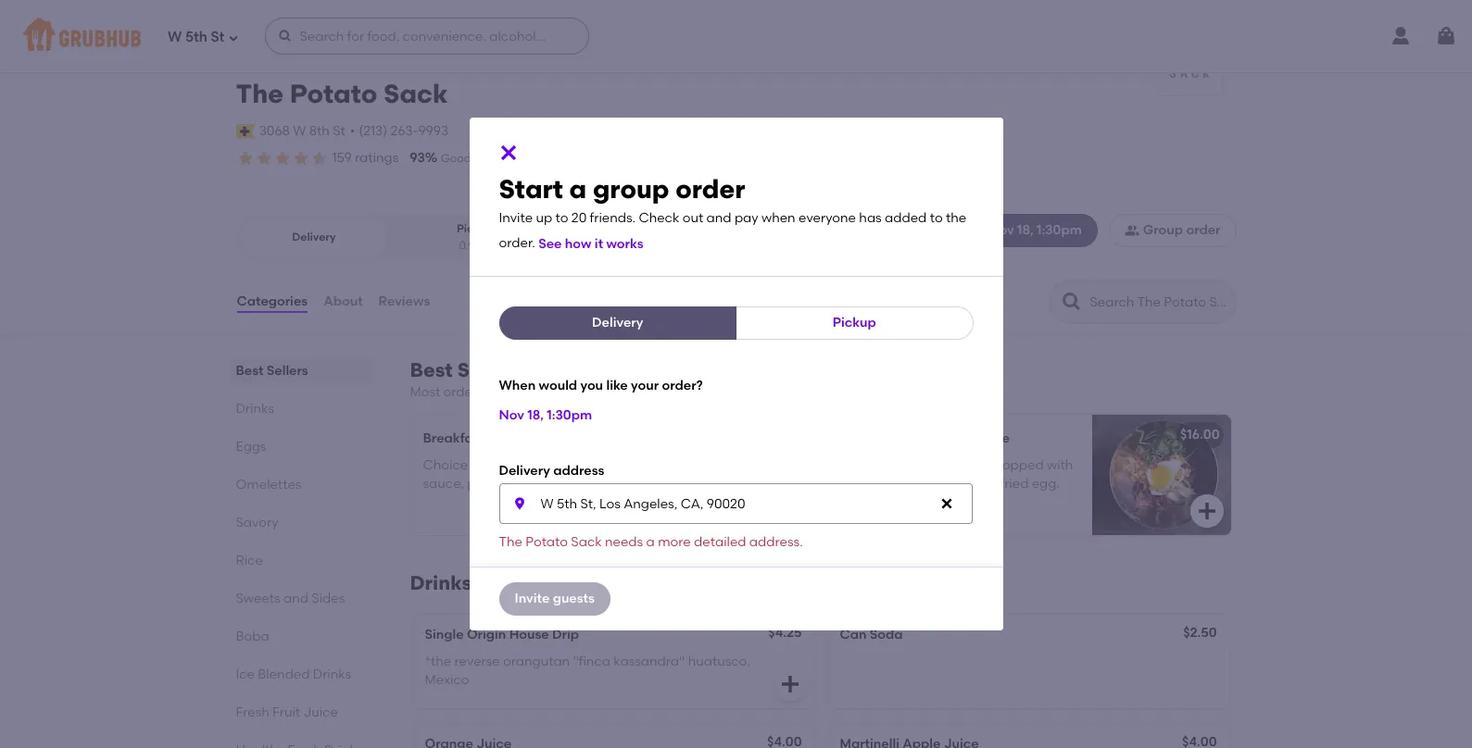 Task type: describe. For each thing, give the bounding box(es) containing it.
friends.
[[590, 210, 636, 226]]

detailed
[[694, 535, 746, 551]]

1 horizontal spatial nov 18, 1:30pm
[[989, 222, 1082, 238]]

topped
[[998, 457, 1044, 473]]

eggs,
[[649, 457, 683, 473]]

start
[[499, 173, 563, 205]]

food
[[474, 152, 499, 165]]

93
[[410, 150, 425, 166]]

burrito
[[488, 431, 531, 447]]

sweets
[[236, 591, 280, 607]]

delivery inside option group
[[292, 231, 336, 244]]

ratings
[[355, 150, 399, 166]]

start a group order invite up to 20 friends. check out and pay when everyone has added to the order.
[[499, 173, 967, 252]]

w inside button
[[293, 123, 306, 139]]

good food
[[441, 152, 499, 165]]

how
[[565, 236, 592, 252]]

svg image down bacon, jalapenos, onions topped with pickled jalapeno and soft fried egg.
[[939, 497, 954, 512]]

invite guests
[[515, 591, 595, 606]]

bacon, jalapenos, onions topped with pickled jalapeno and soft fried egg.
[[838, 457, 1073, 492]]

delivery button
[[499, 307, 737, 340]]

on inside best sellers most ordered on grubhub
[[497, 385, 513, 400]]

served
[[627, 476, 670, 492]]

meat,
[[487, 457, 524, 473]]

drinks inside drinks tab
[[236, 401, 274, 417]]

reviews
[[379, 294, 430, 309]]

like
[[606, 378, 628, 394]]

the for the potato sack
[[236, 78, 283, 109]]

sides
[[312, 591, 345, 607]]

fresh
[[236, 705, 269, 721]]

when would you like your order?
[[499, 378, 703, 394]]

order?
[[662, 378, 703, 394]]

invite guests button
[[499, 583, 610, 616]]

categories button
[[236, 269, 309, 335]]

sauce,
[[423, 476, 464, 492]]

1 vertical spatial 18,
[[527, 407, 544, 423]]

de
[[498, 476, 514, 492]]

savory tab
[[236, 513, 366, 533]]

0 vertical spatial nov 18, 1:30pm button
[[955, 214, 1098, 248]]

invite inside start a group order invite up to 20 friends. check out and pay when everyone has added to the order.
[[499, 210, 533, 226]]

your
[[631, 378, 659, 394]]

on inside choice of meat, cheese, scrambled eggs, tater tots, cheese sauce, pico de gallo on the side. served with choice of side.
[[552, 476, 568, 492]]

svg image down $16.00
[[1196, 501, 1218, 523]]

$4.25
[[768, 626, 802, 641]]

pico
[[467, 476, 495, 492]]

up
[[536, 210, 552, 226]]

fried
[[1000, 476, 1029, 492]]

sellers for best sellers most ordered on grubhub
[[458, 359, 522, 382]]

onions
[[953, 457, 994, 473]]

choice of meat, cheese, scrambled eggs, tater tots, cheese sauce, pico de gallo on the side. served with choice of side.
[[423, 457, 796, 492]]

the inside choice of meat, cheese, scrambled eggs, tater tots, cheese sauce, pico de gallo on the side. served with choice of side.
[[571, 476, 592, 492]]

1 vertical spatial of
[[748, 476, 760, 492]]

drinks tab
[[236, 399, 366, 419]]

group
[[593, 173, 669, 205]]

bacon
[[902, 431, 943, 447]]

soft
[[974, 476, 997, 492]]

order inside start a group order invite up to 20 friends. check out and pay when everyone has added to the order.
[[676, 173, 745, 205]]

eggs tab
[[236, 437, 366, 457]]

"finca
[[573, 654, 611, 670]]

best sellers
[[236, 363, 308, 379]]

2 to from the left
[[930, 210, 943, 226]]

pay
[[735, 210, 758, 226]]

the potato sack needs a more detailed address.
[[499, 535, 803, 551]]

bacon,
[[838, 457, 882, 473]]

jalapeno bacon fried rice image
[[1092, 415, 1231, 536]]

guests
[[553, 591, 595, 606]]

ordered
[[443, 385, 493, 400]]

•
[[350, 123, 355, 139]]

0 vertical spatial 1:30pm
[[1037, 222, 1082, 238]]

drinks inside ice blended drinks 'tab'
[[313, 667, 351, 683]]

1 side. from the left
[[595, 476, 623, 492]]

0 horizontal spatial 1:30pm
[[547, 407, 592, 423]]

0 horizontal spatial nov 18, 1:30pm button
[[499, 399, 592, 433]]

boba
[[236, 629, 269, 645]]

sack for the potato sack needs a more detailed address.
[[571, 535, 602, 551]]

best sellers tab
[[236, 361, 366, 381]]

tater
[[686, 457, 717, 473]]

most
[[410, 385, 440, 400]]

invite inside button
[[515, 591, 550, 606]]

and inside bacon, jalapenos, onions topped with pickled jalapeno and soft fried egg.
[[946, 476, 971, 492]]

159 ratings
[[332, 150, 399, 166]]

fresh fruit juice tab
[[236, 703, 366, 723]]

group order
[[1143, 222, 1221, 238]]

can
[[840, 628, 867, 643]]

and inside start a group order invite up to 20 friends. check out and pay when everyone has added to the order.
[[707, 210, 732, 226]]

single origin house drip
[[425, 628, 579, 643]]

jalapenos,
[[885, 457, 950, 473]]

pickled
[[838, 476, 884, 492]]

kassandra"
[[614, 654, 685, 670]]

about button
[[323, 269, 364, 335]]

jalapeno
[[838, 431, 899, 447]]

would
[[539, 378, 577, 394]]

best for best sellers most ordered on grubhub
[[410, 359, 453, 382]]

when
[[762, 210, 796, 226]]

pickup for pickup 0.9
[[457, 223, 494, 236]]

drip
[[552, 628, 579, 643]]

jalapeno bacon fried rice
[[838, 431, 1010, 447]]

people icon image
[[1125, 224, 1139, 238]]

tots,
[[720, 457, 747, 473]]

best sellers most ordered on grubhub
[[410, 359, 572, 400]]

20
[[572, 210, 587, 226]]

*the reverse orangutan  "finca kassandra"   huatusco, mexico
[[425, 654, 750, 688]]

0 horizontal spatial nov
[[499, 407, 524, 423]]

sweets and sides
[[236, 591, 345, 607]]

95
[[513, 150, 529, 166]]

blended
[[258, 667, 310, 683]]

svg image inside main navigation navigation
[[228, 32, 239, 43]]

and inside tab
[[284, 591, 309, 607]]

mexico
[[425, 673, 469, 688]]

works
[[606, 236, 643, 252]]

ice blended drinks
[[236, 667, 351, 683]]

sweets and sides tab
[[236, 589, 366, 609]]

categories
[[237, 294, 308, 309]]

address.
[[749, 535, 803, 551]]



Task type: locate. For each thing, give the bounding box(es) containing it.
sack left the needs
[[571, 535, 602, 551]]

1 horizontal spatial side.
[[764, 476, 792, 492]]

with inside choice of meat, cheese, scrambled eggs, tater tots, cheese sauce, pico de gallo on the side. served with choice of side.
[[673, 476, 699, 492]]

a
[[569, 173, 587, 205], [646, 535, 655, 551]]

1 vertical spatial sack
[[571, 535, 602, 551]]

0 horizontal spatial of
[[471, 457, 484, 473]]

st inside main navigation navigation
[[211, 28, 225, 45]]

• (213) 263-9993
[[350, 123, 449, 139]]

the
[[946, 210, 967, 226], [571, 476, 592, 492]]

0 horizontal spatial with
[[673, 476, 699, 492]]

a inside start a group order invite up to 20 friends. check out and pay when everyone has added to the order.
[[569, 173, 587, 205]]

rice right fried
[[982, 431, 1010, 447]]

1 horizontal spatial nov 18, 1:30pm button
[[955, 214, 1098, 248]]

gallo
[[517, 476, 549, 492]]

drinks up single
[[410, 572, 472, 595]]

the potato sack
[[236, 78, 448, 109]]

when
[[499, 378, 536, 394]]

group order button
[[1109, 214, 1236, 248]]

sellers inside best sellers most ordered on grubhub
[[458, 359, 522, 382]]

0 horizontal spatial sellers
[[267, 363, 308, 379]]

1 vertical spatial the
[[571, 476, 592, 492]]

0 horizontal spatial 18,
[[527, 407, 544, 423]]

1 horizontal spatial pickup
[[833, 315, 876, 331]]

to right added
[[930, 210, 943, 226]]

nov 18, 1:30pm button down the would
[[499, 399, 592, 433]]

cheese
[[750, 457, 796, 473]]

huatusco,
[[688, 654, 750, 670]]

0 vertical spatial sack
[[384, 78, 448, 109]]

sellers inside tab
[[267, 363, 308, 379]]

sack
[[384, 78, 448, 109], [571, 535, 602, 551]]

star icon image
[[236, 149, 254, 168], [254, 149, 273, 168], [273, 149, 291, 168], [291, 149, 310, 168], [310, 149, 328, 168], [310, 149, 328, 168]]

1 to from the left
[[555, 210, 568, 226]]

0 horizontal spatial sack
[[384, 78, 448, 109]]

best inside tab
[[236, 363, 264, 379]]

option group
[[236, 214, 554, 261]]

st left •
[[333, 123, 345, 139]]

8th
[[309, 123, 330, 139]]

and left sides
[[284, 591, 309, 607]]

0 horizontal spatial nov 18, 1:30pm
[[499, 407, 592, 423]]

1 horizontal spatial w
[[293, 123, 306, 139]]

and down onions
[[946, 476, 971, 492]]

the up 3068
[[236, 78, 283, 109]]

1 horizontal spatial rice
[[982, 431, 1010, 447]]

on right ordered
[[497, 385, 513, 400]]

1 vertical spatial order
[[1186, 222, 1221, 238]]

best up most
[[410, 359, 453, 382]]

0 vertical spatial rice
[[982, 431, 1010, 447]]

1 vertical spatial the
[[499, 535, 522, 551]]

1 horizontal spatial 18,
[[1017, 222, 1034, 238]]

to
[[555, 210, 568, 226], [930, 210, 943, 226]]

1 vertical spatial nov
[[499, 407, 524, 423]]

needs
[[605, 535, 643, 551]]

the for the potato sack needs a more detailed address.
[[499, 535, 522, 551]]

1 vertical spatial and
[[946, 476, 971, 492]]

1 vertical spatial invite
[[515, 591, 550, 606]]

$2.50
[[1183, 626, 1217, 641]]

grubhub
[[516, 385, 572, 400]]

with down "tater"
[[673, 476, 699, 492]]

potato up invite guests
[[526, 535, 568, 551]]

fresh fruit juice
[[236, 705, 338, 721]]

delivery for delivery address
[[499, 463, 550, 479]]

(213) 263-9993 button
[[359, 122, 449, 141]]

with up egg. at the right bottom of the page
[[1047, 457, 1073, 473]]

1 vertical spatial with
[[673, 476, 699, 492]]

0 horizontal spatial st
[[211, 28, 225, 45]]

pickup inside option group
[[457, 223, 494, 236]]

1 vertical spatial potato
[[526, 535, 568, 551]]

1 vertical spatial w
[[293, 123, 306, 139]]

svg image
[[228, 32, 239, 43], [939, 497, 954, 512], [1196, 501, 1218, 523], [779, 674, 801, 696]]

Search The Potato Sack search field
[[1088, 294, 1230, 311]]

choice
[[423, 457, 468, 473]]

0 horizontal spatial on
[[497, 385, 513, 400]]

0 horizontal spatial best
[[236, 363, 264, 379]]

rice inside 'tab'
[[236, 553, 263, 569]]

order up out
[[676, 173, 745, 205]]

best up drinks tab
[[236, 363, 264, 379]]

side. down scrambled
[[595, 476, 623, 492]]

good
[[441, 152, 471, 165]]

omelettes
[[236, 477, 301, 493]]

2 vertical spatial delivery
[[499, 463, 550, 479]]

0 vertical spatial nov
[[989, 222, 1014, 238]]

2 horizontal spatial and
[[946, 476, 971, 492]]

2 side. from the left
[[764, 476, 792, 492]]

ice
[[236, 667, 255, 683]]

sellers for best sellers
[[267, 363, 308, 379]]

0 vertical spatial delivery
[[292, 231, 336, 244]]

side. down cheese
[[764, 476, 792, 492]]

1 horizontal spatial the
[[499, 535, 522, 551]]

1 horizontal spatial 1:30pm
[[1037, 222, 1082, 238]]

0 vertical spatial of
[[471, 457, 484, 473]]

to left "20"
[[555, 210, 568, 226]]

0 horizontal spatial the
[[571, 476, 592, 492]]

the potato sack logo image
[[1157, 30, 1222, 95]]

svg image right "5th"
[[228, 32, 239, 43]]

rice tab
[[236, 551, 366, 571]]

delivery inside button
[[592, 315, 643, 331]]

the right added
[[946, 210, 967, 226]]

orangutan
[[503, 654, 570, 670]]

delivery address
[[499, 463, 604, 479]]

1 horizontal spatial to
[[930, 210, 943, 226]]

soda
[[870, 628, 903, 643]]

1 horizontal spatial nov
[[989, 222, 1014, 238]]

5th
[[185, 28, 207, 45]]

best for best sellers
[[236, 363, 264, 379]]

1 horizontal spatial on
[[552, 476, 568, 492]]

1 horizontal spatial potato
[[526, 535, 568, 551]]

w
[[168, 28, 182, 45], [293, 123, 306, 139]]

0 vertical spatial 18,
[[1017, 222, 1034, 238]]

1 horizontal spatial delivery
[[499, 463, 550, 479]]

2 horizontal spatial drinks
[[410, 572, 472, 595]]

a left more
[[646, 535, 655, 551]]

with inside bacon, jalapenos, onions topped with pickled jalapeno and soft fried egg.
[[1047, 457, 1073, 473]]

breakfast
[[423, 431, 485, 447]]

$16.00
[[1180, 427, 1220, 443]]

0 vertical spatial pickup
[[457, 223, 494, 236]]

invite up order.
[[499, 210, 533, 226]]

of up pico
[[471, 457, 484, 473]]

0 vertical spatial on
[[497, 385, 513, 400]]

1 vertical spatial on
[[552, 476, 568, 492]]

2 vertical spatial drinks
[[313, 667, 351, 683]]

0 horizontal spatial order
[[676, 173, 745, 205]]

with
[[1047, 457, 1073, 473], [673, 476, 699, 492]]

1 vertical spatial rice
[[236, 553, 263, 569]]

potato for the potato sack
[[290, 78, 377, 109]]

search icon image
[[1060, 291, 1083, 313]]

st inside 3068 w 8th st button
[[333, 123, 345, 139]]

1 vertical spatial pickup
[[833, 315, 876, 331]]

1 horizontal spatial the
[[946, 210, 967, 226]]

cheese,
[[527, 457, 575, 473]]

invite up the "house"
[[515, 591, 550, 606]]

added
[[885, 210, 927, 226]]

has
[[859, 210, 882, 226]]

you
[[580, 378, 603, 394]]

and right out
[[707, 210, 732, 226]]

1 horizontal spatial best
[[410, 359, 453, 382]]

0 horizontal spatial rice
[[236, 553, 263, 569]]

0 vertical spatial st
[[211, 28, 225, 45]]

1 horizontal spatial order
[[1186, 222, 1221, 238]]

juice
[[303, 705, 338, 721]]

house
[[509, 628, 549, 643]]

sack for the potato sack
[[384, 78, 448, 109]]

order right group on the right
[[1186, 222, 1221, 238]]

boba tab
[[236, 627, 366, 647]]

see how it works
[[538, 236, 643, 252]]

main navigation navigation
[[0, 0, 1472, 72]]

pickup inside pickup button
[[833, 315, 876, 331]]

egg.
[[1032, 476, 1060, 492]]

1 horizontal spatial sack
[[571, 535, 602, 551]]

1 horizontal spatial with
[[1047, 457, 1073, 473]]

1 vertical spatial delivery
[[592, 315, 643, 331]]

1 vertical spatial st
[[333, 123, 345, 139]]

on
[[497, 385, 513, 400], [552, 476, 568, 492]]

0 vertical spatial order
[[676, 173, 745, 205]]

0 horizontal spatial pickup
[[457, 223, 494, 236]]

origin
[[467, 628, 506, 643]]

breakfast burrito
[[423, 431, 531, 447]]

best inside best sellers most ordered on grubhub
[[410, 359, 453, 382]]

0 vertical spatial w
[[168, 28, 182, 45]]

nov 18, 1:30pm button up the search icon
[[955, 214, 1098, 248]]

1 vertical spatial nov 18, 1:30pm
[[499, 407, 592, 423]]

pickup for pickup
[[833, 315, 876, 331]]

w inside main navigation navigation
[[168, 28, 182, 45]]

order inside button
[[1186, 222, 1221, 238]]

nov 18, 1:30pm
[[989, 222, 1082, 238], [499, 407, 592, 423]]

fruit
[[272, 705, 300, 721]]

reverse
[[454, 654, 500, 670]]

w left 8th
[[293, 123, 306, 139]]

option group containing pickup
[[236, 214, 554, 261]]

omelettes tab
[[236, 475, 366, 495]]

single
[[425, 628, 464, 643]]

group
[[1143, 222, 1183, 238]]

tab
[[236, 741, 366, 749]]

the down de
[[499, 535, 522, 551]]

Search Address search field
[[499, 484, 972, 525]]

nov 18, 1:30pm up the search icon
[[989, 222, 1082, 238]]

0 horizontal spatial w
[[168, 28, 182, 45]]

0 horizontal spatial the
[[236, 78, 283, 109]]

0 horizontal spatial side.
[[595, 476, 623, 492]]

0 vertical spatial the
[[236, 78, 283, 109]]

pickup 0.9
[[457, 223, 494, 252]]

svg image
[[1435, 25, 1457, 47], [278, 29, 293, 44], [497, 142, 519, 164], [512, 497, 527, 512]]

1 horizontal spatial drinks
[[313, 667, 351, 683]]

potato for the potato sack needs a more detailed address.
[[526, 535, 568, 551]]

drinks up juice
[[313, 667, 351, 683]]

1 horizontal spatial st
[[333, 123, 345, 139]]

check
[[639, 210, 679, 226]]

1 horizontal spatial and
[[707, 210, 732, 226]]

1:30pm left people icon
[[1037, 222, 1082, 238]]

subscription pass image
[[236, 124, 255, 139]]

out
[[683, 210, 703, 226]]

about
[[324, 294, 363, 309]]

pickup
[[457, 223, 494, 236], [833, 315, 876, 331]]

savory
[[236, 515, 278, 531]]

3068 w 8th st
[[259, 123, 345, 139]]

159
[[332, 150, 352, 166]]

rice down savory
[[236, 553, 263, 569]]

0 vertical spatial the
[[946, 210, 967, 226]]

the down cheese,
[[571, 476, 592, 492]]

0 vertical spatial with
[[1047, 457, 1073, 473]]

st right "5th"
[[211, 28, 225, 45]]

*the
[[425, 654, 451, 670]]

1 vertical spatial a
[[646, 535, 655, 551]]

potato up 8th
[[290, 78, 377, 109]]

of down cheese
[[748, 476, 760, 492]]

3068
[[259, 123, 290, 139]]

the inside start a group order invite up to 20 friends. check out and pay when everyone has added to the order.
[[946, 210, 967, 226]]

1:30pm down the would
[[547, 407, 592, 423]]

2 horizontal spatial delivery
[[592, 315, 643, 331]]

0.9
[[459, 239, 475, 252]]

of
[[471, 457, 484, 473], [748, 476, 760, 492]]

can soda
[[840, 628, 903, 643]]

0 horizontal spatial a
[[569, 173, 587, 205]]

1 horizontal spatial a
[[646, 535, 655, 551]]

sack up 263-
[[384, 78, 448, 109]]

0 vertical spatial nov 18, 1:30pm
[[989, 222, 1082, 238]]

0 horizontal spatial potato
[[290, 78, 377, 109]]

0 vertical spatial drinks
[[236, 401, 274, 417]]

1 vertical spatial nov 18, 1:30pm button
[[499, 399, 592, 433]]

sellers up ordered
[[458, 359, 522, 382]]

svg image down $4.25 on the right
[[779, 674, 801, 696]]

0 horizontal spatial to
[[555, 210, 568, 226]]

ice blended drinks tab
[[236, 665, 366, 685]]

on down cheese,
[[552, 476, 568, 492]]

drinks up eggs
[[236, 401, 274, 417]]

order.
[[499, 236, 535, 252]]

fried
[[946, 431, 979, 447]]

1 horizontal spatial sellers
[[458, 359, 522, 382]]

1 vertical spatial 1:30pm
[[547, 407, 592, 423]]

2 vertical spatial and
[[284, 591, 309, 607]]

0 vertical spatial a
[[569, 173, 587, 205]]

0 vertical spatial invite
[[499, 210, 533, 226]]

w 5th st
[[168, 28, 225, 45]]

0 vertical spatial potato
[[290, 78, 377, 109]]

delivery for delivery button on the top of page
[[592, 315, 643, 331]]

1 vertical spatial drinks
[[410, 572, 472, 595]]

eggs
[[236, 439, 266, 455]]

0 vertical spatial and
[[707, 210, 732, 226]]

scrambled
[[578, 457, 646, 473]]

a up "20"
[[569, 173, 587, 205]]

w left "5th"
[[168, 28, 182, 45]]

nov 18, 1:30pm down grubhub
[[499, 407, 592, 423]]

1 horizontal spatial of
[[748, 476, 760, 492]]

0 horizontal spatial drinks
[[236, 401, 274, 417]]

0 horizontal spatial and
[[284, 591, 309, 607]]

sellers up drinks tab
[[267, 363, 308, 379]]

0 horizontal spatial delivery
[[292, 231, 336, 244]]



Task type: vqa. For each thing, say whether or not it's contained in the screenshot.
"WOULD"
yes



